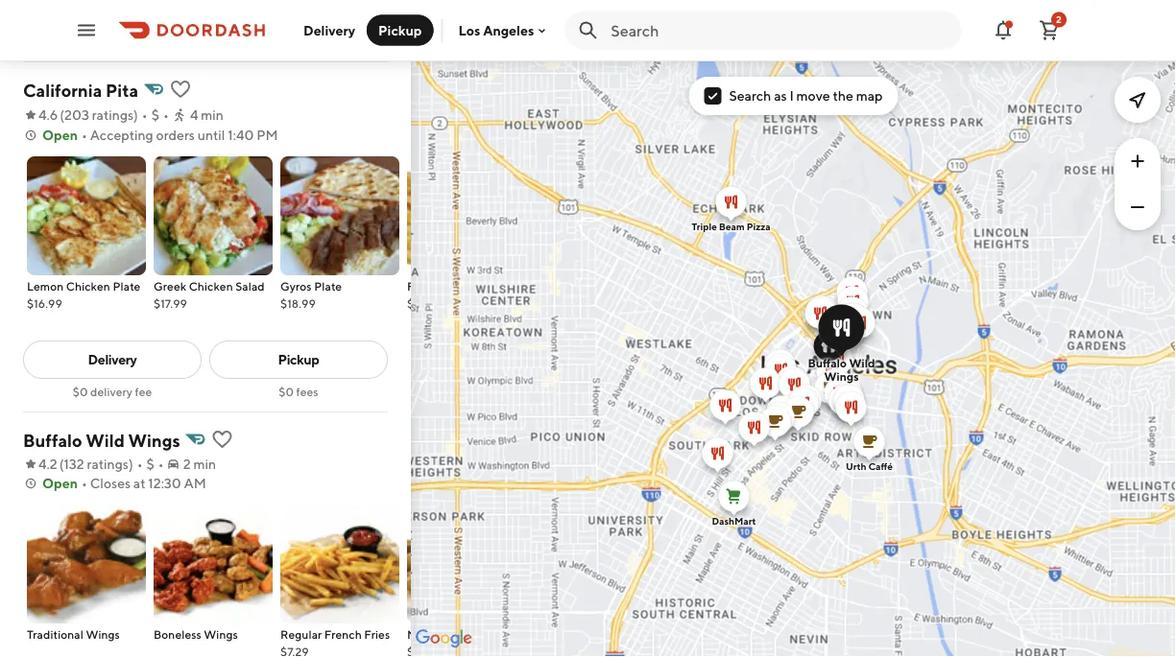 Task type: vqa. For each thing, say whether or not it's contained in the screenshot.
2nd Order from right
no



Task type: describe. For each thing, give the bounding box(es) containing it.
) for pita
[[134, 107, 138, 123]]

pm
[[257, 127, 278, 143]]

greek chicken salad image
[[154, 157, 273, 276]]

map
[[856, 88, 883, 104]]

• $ for wild
[[137, 457, 154, 472]]

i
[[790, 88, 794, 104]]

open for california
[[42, 127, 78, 143]]

pickup for pickup link
[[278, 352, 319, 368]]

closes
[[90, 476, 131, 492]]

delivery button
[[292, 15, 367, 46]]

mozzarella
[[407, 628, 465, 642]]

boneless wings
[[154, 628, 238, 642]]

min for buffalo wild wings
[[193, 457, 216, 472]]

lemon
[[27, 279, 64, 293]]

( for buffalo
[[59, 457, 64, 472]]

132
[[64, 457, 84, 472]]

average rating of 4.6 out of 5 element
[[23, 106, 58, 125]]

salad
[[235, 279, 265, 293]]

ratings for pita
[[92, 107, 134, 123]]

the
[[833, 88, 854, 104]]

$0 for pickup
[[279, 385, 294, 399]]

regular french fries
[[280, 628, 390, 642]]

mozzarella sticks button
[[407, 505, 526, 658]]

average rating of 4.2 out of 5 element
[[23, 455, 57, 474]]

fries inside french fries $4.99
[[447, 279, 473, 293]]

) for wild
[[129, 457, 133, 472]]

4 min
[[190, 107, 224, 123]]

plate inside gyros plate $18.99
[[314, 279, 342, 293]]

recenter the map image
[[1126, 88, 1150, 111]]

open • accepting orders until 1:40 pm
[[42, 127, 278, 143]]

orders
[[156, 127, 195, 143]]

mozzarella sticks
[[407, 628, 499, 642]]

search as i move the map
[[729, 88, 883, 104]]

delivery for delivery link
[[88, 352, 137, 368]]

fees
[[296, 385, 319, 399]]

fee
[[135, 385, 152, 399]]

$0 delivery fee
[[73, 385, 152, 399]]

$ for wild
[[147, 457, 154, 472]]

open menu image
[[75, 19, 98, 42]]

4
[[190, 107, 198, 123]]

powered by google image
[[416, 630, 472, 649]]

delivery
[[90, 385, 133, 399]]

gyros plate $18.99
[[280, 279, 342, 310]]

click to add this store to your saved list image
[[169, 78, 192, 101]]

sticks
[[467, 628, 499, 642]]

traditional
[[27, 628, 83, 642]]

pita
[[106, 80, 138, 100]]

min for california pita
[[201, 107, 224, 123]]

( for california
[[60, 107, 64, 123]]

2 min
[[183, 457, 216, 472]]

4.6
[[38, 107, 58, 123]]

traditional wings image
[[27, 505, 146, 624]]

at
[[133, 476, 146, 492]]

fries inside button
[[364, 628, 390, 642]]

angeles
[[483, 22, 534, 38]]

click to add this store to your saved list image
[[211, 428, 234, 451]]

until
[[198, 127, 225, 143]]

2 for 2
[[1056, 14, 1062, 25]]

traditional wings button
[[27, 505, 146, 643]]



Task type: locate. For each thing, give the bounding box(es) containing it.
1 vertical spatial $
[[147, 457, 154, 472]]

0 horizontal spatial fries
[[364, 628, 390, 642]]

1 vertical spatial • $
[[137, 457, 154, 472]]

pizza
[[747, 221, 771, 232], [747, 221, 771, 232]]

ratings up accepting
[[92, 107, 134, 123]]

lemon chicken plate $16.99
[[27, 279, 141, 310]]

1 vertical spatial ratings
[[87, 457, 129, 472]]

2 chicken from the left
[[189, 279, 233, 293]]

2 up am
[[183, 457, 191, 472]]

( right 4.6
[[60, 107, 64, 123]]

0 horizontal spatial french
[[324, 628, 362, 642]]

1 vertical spatial open
[[42, 476, 78, 492]]

1 vertical spatial delivery
[[88, 352, 137, 368]]

2 button
[[1030, 11, 1069, 49]]

regular french fries button
[[280, 505, 400, 658]]

$17.99
[[154, 297, 187, 310]]

1 vertical spatial fries
[[364, 628, 390, 642]]

regular
[[280, 628, 322, 642]]

boneless wings button
[[154, 505, 273, 643]]

) up accepting
[[134, 107, 138, 123]]

0 horizontal spatial plate
[[113, 279, 141, 293]]

am
[[184, 476, 206, 492]]

delivery up $0 delivery fee
[[88, 352, 137, 368]]

2
[[1056, 14, 1062, 25], [183, 457, 191, 472]]

pickup button
[[367, 15, 434, 46]]

0 vertical spatial delivery
[[303, 22, 355, 38]]

0 vertical spatial open
[[42, 127, 78, 143]]

french inside french fries $4.99
[[407, 279, 445, 293]]

1 horizontal spatial )
[[134, 107, 138, 123]]

1 open from the top
[[42, 127, 78, 143]]

) up open • closes at 12:30 am
[[129, 457, 133, 472]]

map region
[[258, 0, 1176, 658]]

0 vertical spatial french
[[407, 279, 445, 293]]

chicken left salad
[[189, 279, 233, 293]]

zoom in image
[[1126, 150, 1150, 173]]

• $ up at
[[137, 457, 154, 472]]

french fries $4.99
[[407, 279, 473, 310]]

12:30
[[148, 476, 181, 492]]

1 horizontal spatial plate
[[314, 279, 342, 293]]

0 vertical spatial pickup
[[378, 22, 422, 38]]

lemon chicken plate image
[[27, 157, 146, 276]]

california pita
[[23, 80, 138, 100]]

regular french fries image
[[280, 505, 400, 624]]

triple
[[692, 221, 717, 232], [692, 221, 717, 232]]

open • closes at 12:30 am
[[42, 476, 206, 492]]

0 vertical spatial min
[[201, 107, 224, 123]]

open down 4.2
[[42, 476, 78, 492]]

1 items, open order cart image
[[1038, 19, 1061, 42]]

$0 for delivery
[[73, 385, 88, 399]]

ratings for wild
[[87, 457, 129, 472]]

as
[[774, 88, 787, 104]]

pickup up $0 fees at left bottom
[[278, 352, 319, 368]]

0 horizontal spatial $0
[[73, 385, 88, 399]]

gyros plate image
[[280, 157, 400, 276]]

1 vertical spatial (
[[59, 457, 64, 472]]

open down 4.6
[[42, 127, 78, 143]]

search
[[729, 88, 772, 104]]

wings
[[824, 370, 859, 384], [824, 370, 859, 384], [128, 430, 180, 451], [86, 628, 120, 642], [204, 628, 238, 642]]

0 vertical spatial $
[[151, 107, 159, 123]]

• $
[[142, 107, 159, 123], [137, 457, 154, 472]]

pickup link
[[209, 341, 388, 379]]

dashmart
[[712, 516, 756, 527], [712, 516, 756, 527]]

ratings
[[92, 107, 134, 123], [87, 457, 129, 472]]

$16.99
[[27, 297, 62, 310]]

2 $0 from the left
[[279, 385, 294, 399]]

$18.99
[[280, 297, 316, 310]]

delivery link
[[23, 341, 202, 379]]

0 horizontal spatial )
[[129, 457, 133, 472]]

1 horizontal spatial delivery
[[303, 22, 355, 38]]

traditional wings
[[27, 628, 120, 642]]

move
[[797, 88, 830, 104]]

plate
[[113, 279, 141, 293], [314, 279, 342, 293]]

wild
[[849, 357, 875, 370], [849, 357, 875, 370], [86, 430, 125, 451]]

$4.99
[[407, 297, 438, 310]]

2 plate from the left
[[314, 279, 342, 293]]

•
[[142, 107, 148, 123], [163, 107, 169, 123], [82, 127, 87, 143], [137, 457, 143, 472], [158, 457, 164, 472], [82, 476, 87, 492]]

greek
[[154, 279, 186, 293]]

greek chicken salad $17.99
[[154, 279, 265, 310]]

french right regular
[[324, 628, 362, 642]]

gyros
[[280, 279, 312, 293]]

los
[[458, 22, 480, 38]]

wings inside button
[[86, 628, 120, 642]]

1 chicken from the left
[[66, 279, 110, 293]]

2 for 2 min
[[183, 457, 191, 472]]

open for buffalo
[[42, 476, 78, 492]]

2 right notification bell icon at the top of page
[[1056, 14, 1062, 25]]

4.2
[[38, 457, 57, 472]]

delivery inside delivery button
[[303, 22, 355, 38]]

$0 fees
[[279, 385, 319, 399]]

plate left greek
[[113, 279, 141, 293]]

1 horizontal spatial pickup
[[378, 22, 422, 38]]

plate right gyros
[[314, 279, 342, 293]]

urth caffé
[[846, 461, 893, 472], [846, 461, 893, 472]]

• $ up open • accepting orders until 1:40 pm
[[142, 107, 159, 123]]

• $ for pita
[[142, 107, 159, 123]]

delivery left pickup button at the left
[[303, 22, 355, 38]]

)
[[134, 107, 138, 123], [129, 457, 133, 472]]

plate inside lemon chicken plate $16.99
[[113, 279, 141, 293]]

0 vertical spatial 2
[[1056, 14, 1062, 25]]

0 horizontal spatial 2
[[183, 457, 191, 472]]

(
[[60, 107, 64, 123], [59, 457, 64, 472]]

Store search: begin typing to search for stores available on DoorDash text field
[[611, 20, 950, 41]]

0 vertical spatial ratings
[[92, 107, 134, 123]]

1 horizontal spatial $0
[[279, 385, 294, 399]]

1 plate from the left
[[113, 279, 141, 293]]

1 vertical spatial 2
[[183, 457, 191, 472]]

1 vertical spatial )
[[129, 457, 133, 472]]

los angeles button
[[458, 22, 550, 38]]

( 132 ratings )
[[59, 457, 133, 472]]

$0
[[73, 385, 88, 399], [279, 385, 294, 399]]

0 vertical spatial fries
[[447, 279, 473, 293]]

caffé
[[869, 461, 893, 472], [869, 461, 893, 472]]

( right 4.2
[[59, 457, 64, 472]]

chicken inside greek chicken salad $17.99
[[189, 279, 233, 293]]

chicken
[[66, 279, 110, 293], [189, 279, 233, 293]]

Search as I move the map checkbox
[[704, 87, 722, 105]]

0 vertical spatial • $
[[142, 107, 159, 123]]

beam
[[719, 221, 745, 232], [719, 221, 745, 232]]

fries
[[447, 279, 473, 293], [364, 628, 390, 642]]

zoom out image
[[1126, 196, 1150, 219]]

urth
[[846, 461, 867, 472], [846, 461, 867, 472]]

1 horizontal spatial french
[[407, 279, 445, 293]]

1:40
[[228, 127, 254, 143]]

1 $0 from the left
[[73, 385, 88, 399]]

notification bell image
[[992, 19, 1015, 42]]

( 203 ratings )
[[60, 107, 138, 123]]

pickup
[[378, 22, 422, 38], [278, 352, 319, 368]]

0 horizontal spatial pickup
[[278, 352, 319, 368]]

buffalo
[[808, 357, 847, 370], [808, 357, 847, 370], [23, 430, 82, 451]]

boneless
[[154, 628, 202, 642]]

$ up open • accepting orders until 1:40 pm
[[151, 107, 159, 123]]

french
[[407, 279, 445, 293], [324, 628, 362, 642]]

french up $4.99
[[407, 279, 445, 293]]

open
[[42, 127, 78, 143], [42, 476, 78, 492]]

triple beam pizza
[[692, 221, 771, 232], [692, 221, 771, 232]]

buffalo wild wings
[[808, 357, 875, 384], [808, 357, 875, 384], [23, 430, 180, 451]]

$0 left fees
[[279, 385, 294, 399]]

delivery
[[303, 22, 355, 38], [88, 352, 137, 368]]

min up am
[[193, 457, 216, 472]]

0 horizontal spatial chicken
[[66, 279, 110, 293]]

1 horizontal spatial 2
[[1056, 14, 1062, 25]]

chicken right lemon
[[66, 279, 110, 293]]

chicken for greek
[[189, 279, 233, 293]]

french inside button
[[324, 628, 362, 642]]

0 vertical spatial )
[[134, 107, 138, 123]]

wings inside button
[[204, 628, 238, 642]]

$
[[151, 107, 159, 123], [147, 457, 154, 472]]

pickup for pickup button at the left
[[378, 22, 422, 38]]

0 vertical spatial (
[[60, 107, 64, 123]]

1 horizontal spatial fries
[[447, 279, 473, 293]]

california
[[23, 80, 102, 100]]

boneless wings image
[[154, 505, 273, 624]]

min
[[201, 107, 224, 123], [193, 457, 216, 472]]

pickup inside button
[[378, 22, 422, 38]]

2 open from the top
[[42, 476, 78, 492]]

1 vertical spatial min
[[193, 457, 216, 472]]

1 vertical spatial french
[[324, 628, 362, 642]]

pickup left los at top
[[378, 22, 422, 38]]

chicken for lemon
[[66, 279, 110, 293]]

delivery inside delivery link
[[88, 352, 137, 368]]

los angeles
[[458, 22, 534, 38]]

$ for pita
[[151, 107, 159, 123]]

$0 left delivery
[[73, 385, 88, 399]]

0 horizontal spatial delivery
[[88, 352, 137, 368]]

$ up the 12:30
[[147, 457, 154, 472]]

min right 4
[[201, 107, 224, 123]]

accepting
[[90, 127, 153, 143]]

203
[[64, 107, 89, 123]]

ratings up closes
[[87, 457, 129, 472]]

1 vertical spatial pickup
[[278, 352, 319, 368]]

chicken inside lemon chicken plate $16.99
[[66, 279, 110, 293]]

2 inside 2 button
[[1056, 14, 1062, 25]]

delivery for delivery button
[[303, 22, 355, 38]]

1 horizontal spatial chicken
[[189, 279, 233, 293]]



